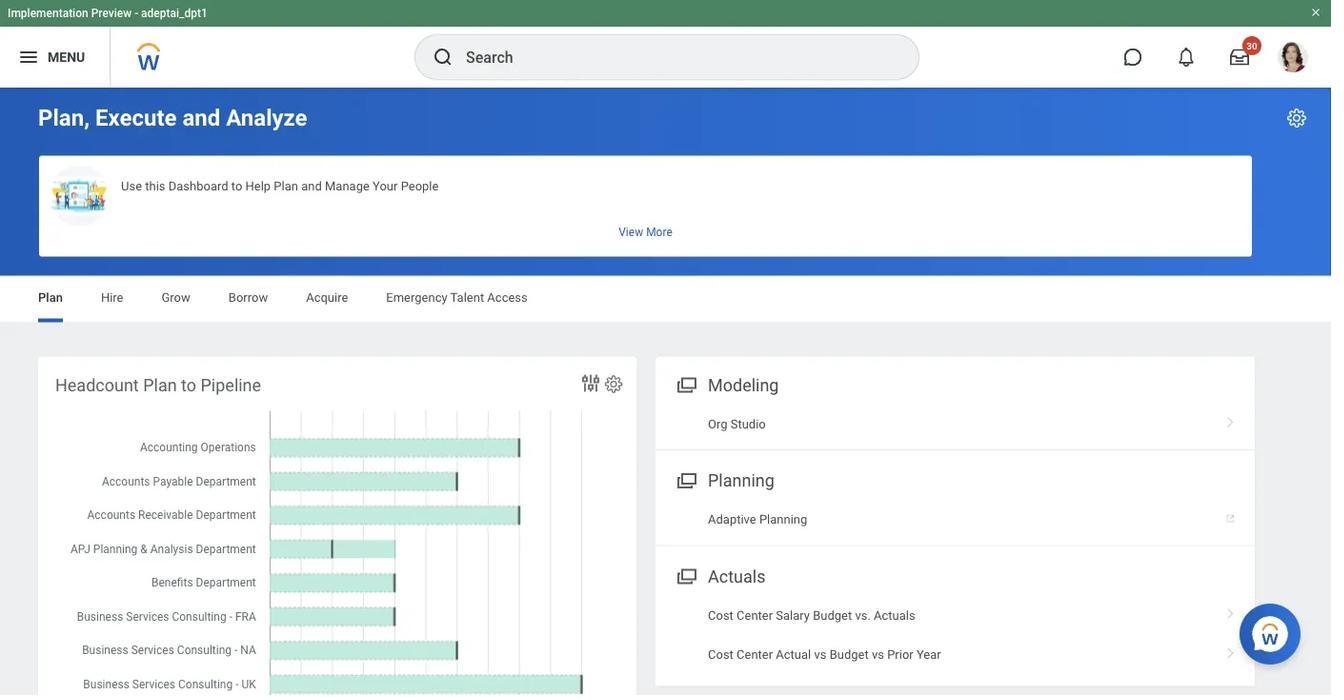 Task type: vqa. For each thing, say whether or not it's contained in the screenshot.
bottommost More
no



Task type: locate. For each thing, give the bounding box(es) containing it.
talent
[[451, 291, 484, 305]]

budget inside the cost center salary budget vs. actuals link
[[813, 609, 853, 623]]

list
[[656, 597, 1256, 676]]

search image
[[432, 46, 455, 69]]

to left pipeline
[[181, 376, 196, 396]]

and left manage
[[301, 179, 322, 193]]

0 vertical spatial cost
[[708, 609, 734, 623]]

0 horizontal spatial vs
[[815, 648, 827, 663]]

3 menu group image from the top
[[673, 563, 699, 589]]

vs.
[[856, 609, 871, 623]]

2 vertical spatial plan
[[143, 376, 177, 396]]

borrow
[[229, 291, 268, 305]]

0 vertical spatial to
[[231, 179, 242, 193]]

1 vertical spatial plan
[[38, 291, 63, 305]]

use this dashboard to help plan and manage your people button
[[39, 156, 1253, 257]]

cost center actual vs budget vs prior year link
[[656, 636, 1256, 676]]

cost for cost center actual vs budget vs prior year
[[708, 648, 734, 663]]

2 center from the top
[[737, 648, 773, 663]]

to inside button
[[231, 179, 242, 193]]

1 center from the top
[[737, 609, 773, 623]]

justify image
[[17, 46, 40, 69]]

0 horizontal spatial plan
[[38, 291, 63, 305]]

headcount plan to pipeline element
[[38, 357, 637, 696]]

vs left prior
[[872, 648, 885, 663]]

org
[[708, 417, 728, 432]]

org studio
[[708, 417, 766, 432]]

execute
[[95, 104, 177, 132]]

list inside plan, execute and analyze main content
[[656, 597, 1256, 676]]

cost left salary
[[708, 609, 734, 623]]

plan, execute and analyze
[[38, 104, 308, 132]]

center
[[737, 609, 773, 623], [737, 648, 773, 663]]

actuals right vs.
[[874, 609, 916, 623]]

emergency
[[386, 291, 448, 305]]

30 button
[[1219, 36, 1262, 78]]

0 vertical spatial chevron right image
[[1219, 411, 1244, 430]]

configure and view chart data image
[[580, 372, 603, 395]]

1 chevron right image from the top
[[1219, 411, 1244, 430]]

adaptive planning link
[[656, 501, 1256, 540]]

manage
[[325, 179, 370, 193]]

center for actual
[[737, 648, 773, 663]]

chevron right image
[[1219, 411, 1244, 430], [1219, 642, 1244, 661]]

chevron right image inside cost center actual vs budget vs prior year link
[[1219, 642, 1244, 661]]

people
[[401, 179, 439, 193]]

analyze
[[226, 104, 308, 132]]

center left actual on the bottom of page
[[737, 648, 773, 663]]

vs right actual on the bottom of page
[[815, 648, 827, 663]]

actuals
[[708, 567, 766, 587], [874, 609, 916, 623]]

1 vertical spatial actuals
[[874, 609, 916, 623]]

budget
[[813, 609, 853, 623], [830, 648, 869, 663]]

0 vertical spatial budget
[[813, 609, 853, 623]]

2 chevron right image from the top
[[1219, 642, 1244, 661]]

center left salary
[[737, 609, 773, 623]]

1 vertical spatial and
[[301, 179, 322, 193]]

0 vertical spatial actuals
[[708, 567, 766, 587]]

1 horizontal spatial to
[[231, 179, 242, 193]]

emergency talent access
[[386, 291, 528, 305]]

plan right headcount
[[143, 376, 177, 396]]

planning up adaptive
[[708, 471, 775, 492]]

adaptive planning
[[708, 513, 808, 527]]

menu
[[48, 49, 85, 65]]

chevron right image inside org studio link
[[1219, 411, 1244, 430]]

budget left vs.
[[813, 609, 853, 623]]

1 horizontal spatial vs
[[872, 648, 885, 663]]

1 horizontal spatial actuals
[[874, 609, 916, 623]]

menu group image
[[673, 371, 699, 397], [673, 467, 699, 493], [673, 563, 699, 589]]

1 vertical spatial budget
[[830, 648, 869, 663]]

use this dashboard to help plan and manage your people
[[121, 179, 439, 193]]

help
[[246, 179, 271, 193]]

implementation preview -   adeptai_dpt1
[[8, 7, 208, 20]]

planning right adaptive
[[760, 513, 808, 527]]

1 vertical spatial to
[[181, 376, 196, 396]]

1 horizontal spatial and
[[301, 179, 322, 193]]

plan left hire
[[38, 291, 63, 305]]

tab list
[[19, 277, 1313, 323]]

cost center actual vs budget vs prior year
[[708, 648, 942, 663]]

plan right 'help'
[[274, 179, 298, 193]]

1 menu group image from the top
[[673, 371, 699, 397]]

0 vertical spatial plan
[[274, 179, 298, 193]]

0 vertical spatial center
[[737, 609, 773, 623]]

and
[[183, 104, 220, 132], [301, 179, 322, 193]]

menu banner
[[0, 0, 1332, 88]]

1 vertical spatial menu group image
[[673, 467, 699, 493]]

planning
[[708, 471, 775, 492], [760, 513, 808, 527]]

list containing cost center salary budget vs. actuals
[[656, 597, 1256, 676]]

1 cost from the top
[[708, 609, 734, 623]]

0 vertical spatial planning
[[708, 471, 775, 492]]

2 vertical spatial menu group image
[[673, 563, 699, 589]]

notifications large image
[[1177, 48, 1197, 67]]

1 vertical spatial cost
[[708, 648, 734, 663]]

actuals inside the cost center salary budget vs. actuals link
[[874, 609, 916, 623]]

and left "analyze"
[[183, 104, 220, 132]]

0 vertical spatial and
[[183, 104, 220, 132]]

modeling
[[708, 376, 779, 396]]

plan
[[274, 179, 298, 193], [38, 291, 63, 305], [143, 376, 177, 396]]

pipeline
[[201, 376, 261, 396]]

2 cost from the top
[[708, 648, 734, 663]]

0 vertical spatial menu group image
[[673, 371, 699, 397]]

access
[[488, 291, 528, 305]]

profile logan mcneil image
[[1279, 42, 1309, 76]]

and inside button
[[301, 179, 322, 193]]

menu group image for modeling
[[673, 371, 699, 397]]

1 vertical spatial center
[[737, 648, 773, 663]]

to left 'help'
[[231, 179, 242, 193]]

tab list containing plan
[[19, 277, 1313, 323]]

actuals down adaptive
[[708, 567, 766, 587]]

your
[[373, 179, 398, 193]]

cost
[[708, 609, 734, 623], [708, 648, 734, 663]]

budget down vs.
[[830, 648, 869, 663]]

implementation
[[8, 7, 88, 20]]

2 menu group image from the top
[[673, 467, 699, 493]]

2 horizontal spatial plan
[[274, 179, 298, 193]]

-
[[135, 7, 138, 20]]

vs
[[815, 648, 827, 663], [872, 648, 885, 663]]

1 vertical spatial chevron right image
[[1219, 642, 1244, 661]]

to
[[231, 179, 242, 193], [181, 376, 196, 396]]

cost left actual on the bottom of page
[[708, 648, 734, 663]]

close environment banner image
[[1311, 7, 1322, 18]]

0 horizontal spatial actuals
[[708, 567, 766, 587]]



Task type: describe. For each thing, give the bounding box(es) containing it.
org studio link
[[656, 405, 1256, 444]]

headcount plan to pipeline
[[55, 376, 261, 396]]

1 vertical spatial planning
[[760, 513, 808, 527]]

1 vs from the left
[[815, 648, 827, 663]]

year
[[917, 648, 942, 663]]

2 vs from the left
[[872, 648, 885, 663]]

use
[[121, 179, 142, 193]]

Search Workday  search field
[[466, 36, 880, 78]]

configure headcount plan to pipeline image
[[604, 374, 624, 395]]

ext link image
[[1225, 506, 1244, 525]]

actual
[[776, 648, 812, 663]]

chevron right image
[[1219, 602, 1244, 621]]

cost center salary budget vs. actuals
[[708, 609, 916, 623]]

cost for cost center salary budget vs. actuals
[[708, 609, 734, 623]]

menu button
[[0, 27, 110, 88]]

adaptive
[[708, 513, 757, 527]]

inbox large image
[[1231, 48, 1250, 67]]

dashboard
[[168, 179, 228, 193]]

adeptai_dpt1
[[141, 7, 208, 20]]

1 horizontal spatial plan
[[143, 376, 177, 396]]

menu group image for planning
[[673, 467, 699, 493]]

0 horizontal spatial to
[[181, 376, 196, 396]]

0 horizontal spatial and
[[183, 104, 220, 132]]

center for salary
[[737, 609, 773, 623]]

studio
[[731, 417, 766, 432]]

30
[[1247, 40, 1258, 51]]

acquire
[[306, 291, 348, 305]]

hire
[[101, 291, 123, 305]]

this
[[145, 179, 165, 193]]

plan inside button
[[274, 179, 298, 193]]

plan,
[[38, 104, 90, 132]]

menu group image for actuals
[[673, 563, 699, 589]]

plan, execute and analyze main content
[[0, 88, 1332, 696]]

grow
[[162, 291, 190, 305]]

tab list inside plan, execute and analyze main content
[[19, 277, 1313, 323]]

chevron right image for cost center actual vs budget vs prior year
[[1219, 642, 1244, 661]]

preview
[[91, 7, 132, 20]]

prior
[[888, 648, 914, 663]]

plan inside tab list
[[38, 291, 63, 305]]

configure this page image
[[1286, 107, 1309, 130]]

cost center salary budget vs. actuals link
[[656, 597, 1256, 636]]

headcount
[[55, 376, 139, 396]]

budget inside cost center actual vs budget vs prior year link
[[830, 648, 869, 663]]

salary
[[776, 609, 810, 623]]

chevron right image for org studio
[[1219, 411, 1244, 430]]



